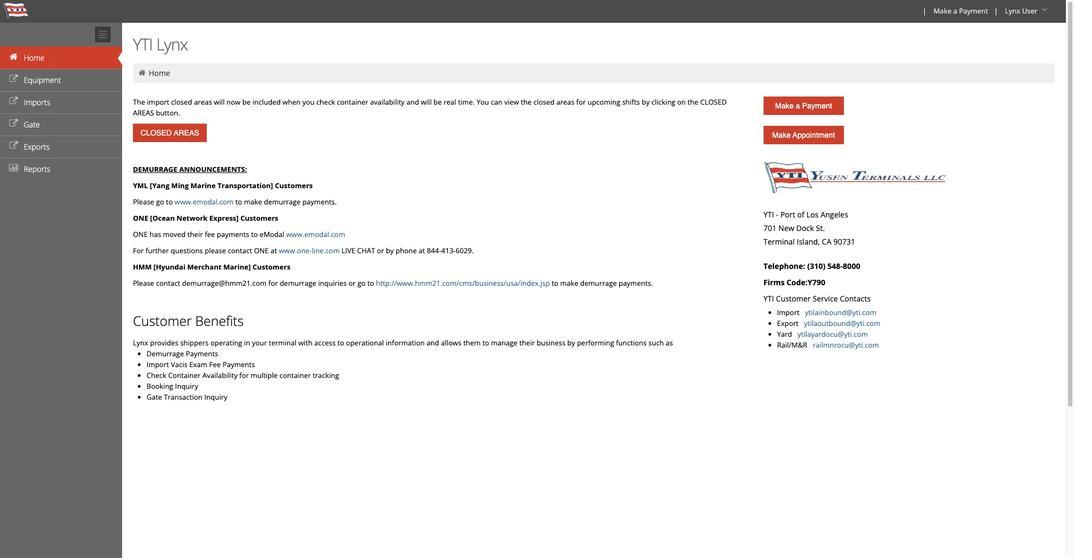 Task type: describe. For each thing, give the bounding box(es) containing it.
your
[[252, 338, 267, 348]]

and inside the import closed areas will now be included when you check container availability and will be real time.  you can view the closed areas for upcoming shifts by clicking on the closed areas button.
[[407, 97, 419, 107]]

external link image for gate
[[8, 120, 19, 128]]

you
[[302, 97, 315, 107]]

www.emodal.com link for one has moved their fee payments to emodal www.emodal.com
[[286, 230, 345, 239]]

external link image for exports
[[8, 142, 19, 150]]

rail/m&r
[[777, 340, 808, 350]]

lynx user link
[[1000, 0, 1054, 23]]

service
[[813, 294, 838, 304]]

payments
[[217, 230, 249, 239]]

1 vertical spatial for
[[268, 278, 278, 288]]

customer benefits
[[133, 312, 244, 330]]

customers for one [ocean network express] customers
[[240, 213, 278, 223]]

import
[[147, 97, 169, 107]]

moved
[[163, 230, 186, 239]]

yml [yang ming marine transportation] customers
[[133, 181, 313, 191]]

code:y790
[[787, 277, 826, 288]]

telephone: (310) 548-8000
[[764, 261, 861, 271]]

benefits
[[195, 312, 244, 330]]

real
[[444, 97, 456, 107]]

shippers
[[180, 338, 209, 348]]

ytilainbound@yti.com link
[[805, 308, 877, 318]]

one for one has moved their fee payments to emodal www.emodal.com
[[133, 230, 148, 239]]

1 vertical spatial www.emodal.com
[[286, 230, 345, 239]]

further
[[146, 246, 169, 256]]

and inside the lynx provides shippers operating in your terminal with access to operational information and allows them to manage their business by performing functions such as demurrage payments import vacis exam fee payments check container availability for multiple container tracking booking inquiry gate transaction inquiry
[[427, 338, 439, 348]]

[yang
[[150, 181, 170, 191]]

reports
[[24, 164, 50, 174]]

yti for yti customer service contacts
[[764, 294, 774, 304]]

view
[[504, 97, 519, 107]]

fee
[[209, 360, 221, 370]]

1 vertical spatial lynx
[[156, 33, 188, 55]]

contacts
[[840, 294, 871, 304]]

firms
[[764, 277, 785, 288]]

export
[[777, 319, 799, 328]]

1 horizontal spatial payment
[[959, 6, 988, 16]]

please contact demurrage@hmm21.com for demurrage inquiries or go to http://www.hmm21.com/cms/business/usa/index.jsp to make demurrage payments.
[[133, 278, 653, 288]]

performing
[[577, 338, 614, 348]]

their inside the lynx provides shippers operating in your terminal with access to operational information and allows them to manage their business by performing functions such as demurrage payments import vacis exam fee payments check container availability for multiple container tracking booking inquiry gate transaction inquiry
[[520, 338, 535, 348]]

1 vertical spatial make
[[560, 278, 579, 288]]

make appointment
[[772, 131, 835, 140]]

1 horizontal spatial or
[[377, 246, 384, 256]]

telephone:
[[764, 261, 806, 271]]

bar chart image
[[8, 164, 19, 172]]

chat
[[357, 246, 375, 256]]

1 horizontal spatial inquiry
[[204, 393, 227, 402]]

can
[[491, 97, 503, 107]]

1 areas from the left
[[194, 97, 212, 107]]

ytilayardocu@yti.com
[[798, 330, 868, 339]]

booking
[[147, 382, 173, 391]]

closed
[[700, 97, 727, 107]]

0 vertical spatial inquiry
[[175, 382, 198, 391]]

functions
[[616, 338, 647, 348]]

availability
[[202, 371, 238, 381]]

please go to www.emodal.com to make demurrage payments.
[[133, 197, 337, 207]]

1 horizontal spatial home link
[[149, 68, 170, 78]]

provides
[[150, 338, 178, 348]]

0 horizontal spatial www.emodal.com
[[175, 197, 234, 207]]

container inside the import closed areas will now be included when you check container availability and will be real time.  you can view the closed areas for upcoming shifts by clicking on the closed areas button.
[[337, 97, 368, 107]]

lynx for provides
[[133, 338, 148, 348]]

yti customer service contacts
[[764, 294, 871, 304]]

live
[[342, 246, 355, 256]]

0 horizontal spatial home link
[[0, 47, 122, 69]]

railmnrocu@yti.com link
[[813, 340, 879, 350]]

0 horizontal spatial payments.
[[302, 197, 337, 207]]

phone
[[396, 246, 417, 256]]

http://www.hmm21.com/cms/business/usa/index.jsp link
[[376, 278, 550, 288]]

for inside the lynx provides shippers operating in your terminal with access to operational information and allows them to manage their business by performing functions such as demurrage payments import vacis exam fee payments check container availability for multiple container tracking booking inquiry gate transaction inquiry
[[239, 371, 249, 381]]

demurrage
[[133, 164, 177, 174]]

0 vertical spatial home
[[24, 53, 45, 63]]

ming
[[171, 181, 189, 191]]

angeles
[[821, 210, 848, 220]]

los
[[807, 210, 819, 220]]

ca
[[822, 237, 832, 247]]

ytilaoutbound@yti.com link
[[804, 319, 881, 328]]

them
[[463, 338, 481, 348]]

allows
[[441, 338, 462, 348]]

0 horizontal spatial make a payment link
[[764, 97, 844, 115]]

please
[[205, 246, 226, 256]]

for
[[133, 246, 144, 256]]

transaction
[[164, 393, 203, 402]]

container inside the lynx provides shippers operating in your terminal with access to operational information and allows them to manage their business by performing functions such as demurrage payments import vacis exam fee payments check container availability for multiple container tracking booking inquiry gate transaction inquiry
[[280, 371, 311, 381]]

terminal
[[764, 237, 795, 247]]

operational
[[346, 338, 384, 348]]

has
[[150, 230, 161, 239]]

dock
[[797, 223, 814, 233]]

1 will from the left
[[214, 97, 225, 107]]

(310)
[[808, 261, 826, 271]]

when
[[283, 97, 301, 107]]

for inside the import closed areas will now be included when you check container availability and will be real time.  you can view the closed areas for upcoming shifts by clicking on the closed areas button.
[[576, 97, 586, 107]]

business
[[537, 338, 566, 348]]

1 at from the left
[[271, 246, 277, 256]]

emodal
[[260, 230, 284, 239]]

shifts
[[622, 97, 640, 107]]

now
[[227, 97, 241, 107]]

as
[[666, 338, 673, 348]]

gate inside gate link
[[24, 119, 40, 130]]

yti - port of los angeles 701 new dock st. terminal island, ca 90731
[[764, 210, 855, 247]]

check
[[316, 97, 335, 107]]

yti for yti - port of los angeles 701 new dock st. terminal island, ca 90731
[[764, 210, 774, 220]]

import inside the lynx provides shippers operating in your terminal with access to operational information and allows them to manage their business by performing functions such as demurrage payments import vacis exam fee payments check container availability for multiple container tracking booking inquiry gate transaction inquiry
[[147, 360, 169, 370]]

yti for yti lynx
[[133, 33, 153, 55]]

island,
[[797, 237, 820, 247]]

0 vertical spatial contact
[[228, 246, 252, 256]]

0 horizontal spatial make
[[244, 197, 262, 207]]

0 horizontal spatial their
[[187, 230, 203, 239]]

one for one [ocean network express] customers
[[133, 213, 148, 223]]

questions
[[171, 246, 203, 256]]

2 be from the left
[[434, 97, 442, 107]]

angle down image
[[1040, 6, 1050, 14]]

with
[[298, 338, 312, 348]]

0 horizontal spatial contact
[[156, 278, 180, 288]]

equipment link
[[0, 69, 122, 91]]

export ytilaoutbound@yti.com yard ytilayardocu@yti.com rail/m&r railmnrocu@yti.com
[[777, 319, 881, 350]]

of
[[798, 210, 805, 220]]

please for please contact demurrage@hmm21.com for demurrage inquiries or go to
[[133, 278, 154, 288]]

new
[[779, 223, 795, 233]]

operating
[[210, 338, 242, 348]]

0 vertical spatial a
[[954, 6, 958, 16]]

1 horizontal spatial home
[[149, 68, 170, 78]]

appointment
[[793, 131, 835, 140]]

exports
[[24, 142, 50, 152]]

0 vertical spatial home image
[[8, 53, 19, 61]]

external link image for equipment
[[8, 75, 19, 83]]

1 horizontal spatial home image
[[137, 69, 147, 77]]

line.com
[[312, 246, 340, 256]]

network
[[177, 213, 208, 223]]

express]
[[209, 213, 239, 223]]

railmnrocu@yti.com
[[813, 340, 879, 350]]

0 vertical spatial payments
[[186, 349, 218, 359]]

2 areas from the left
[[557, 97, 575, 107]]

1 horizontal spatial import
[[777, 308, 803, 318]]

1 vertical spatial make
[[775, 102, 794, 110]]



Task type: locate. For each thing, give the bounding box(es) containing it.
by inside the import closed areas will now be included when you check container availability and will be real time.  you can view the closed areas for upcoming shifts by clicking on the closed areas button.
[[642, 97, 650, 107]]

or right inquiries
[[349, 278, 356, 288]]

1 vertical spatial payments
[[223, 360, 255, 370]]

www.emodal.com up "www.one-line.com" link on the left of the page
[[286, 230, 345, 239]]

ytilayardocu@yti.com link
[[798, 330, 868, 339]]

go down [yang
[[156, 197, 164, 207]]

0 horizontal spatial payment
[[802, 102, 832, 110]]

1 horizontal spatial the
[[688, 97, 699, 107]]

1 vertical spatial go
[[358, 278, 366, 288]]

one has moved their fee payments to emodal www.emodal.com
[[133, 230, 345, 239]]

2 vertical spatial external link image
[[8, 142, 19, 150]]

one left the "has"
[[133, 230, 148, 239]]

1 vertical spatial by
[[386, 246, 394, 256]]

customer up 'provides'
[[133, 312, 192, 330]]

home
[[24, 53, 45, 63], [149, 68, 170, 78]]

0 vertical spatial www.emodal.com link
[[175, 197, 234, 207]]

payments up exam
[[186, 349, 218, 359]]

hmm
[[133, 262, 152, 272]]

the import closed areas will now be included when you check container availability and will be real time.  you can view the closed areas for upcoming shifts by clicking on the closed areas button.
[[133, 97, 727, 118]]

1 external link image from the top
[[8, 75, 19, 83]]

customers right transportation]
[[275, 181, 313, 191]]

areas
[[194, 97, 212, 107], [557, 97, 575, 107]]

0 vertical spatial www.emodal.com
[[175, 197, 234, 207]]

external link image up external link icon at the left of the page
[[8, 75, 19, 83]]

closed up button.
[[171, 97, 192, 107]]

will
[[214, 97, 225, 107], [421, 97, 432, 107]]

0 horizontal spatial home
[[24, 53, 45, 63]]

1 horizontal spatial make a payment
[[934, 6, 988, 16]]

0 horizontal spatial |
[[923, 6, 927, 16]]

make a payment
[[934, 6, 988, 16], [775, 102, 832, 110]]

port
[[781, 210, 796, 220]]

ytilainbound@yti.com
[[805, 308, 877, 318]]

2 vertical spatial one
[[254, 246, 269, 256]]

1 vertical spatial import
[[147, 360, 169, 370]]

2 horizontal spatial for
[[576, 97, 586, 107]]

1 vertical spatial one
[[133, 230, 148, 239]]

by inside the lynx provides shippers operating in your terminal with access to operational information and allows them to manage their business by performing functions such as demurrage payments import vacis exam fee payments check container availability for multiple container tracking booking inquiry gate transaction inquiry
[[567, 338, 575, 348]]

1 horizontal spatial for
[[268, 278, 278, 288]]

manage
[[491, 338, 518, 348]]

external link image down external link icon at the left of the page
[[8, 120, 19, 128]]

www.one-line.com link
[[279, 246, 340, 256]]

at left 844-
[[419, 246, 425, 256]]

1 vertical spatial gate
[[147, 393, 162, 402]]

closed right the view
[[534, 97, 555, 107]]

1 vertical spatial external link image
[[8, 120, 19, 128]]

on
[[677, 97, 686, 107]]

www.emodal.com link for to make demurrage payments.
[[175, 197, 234, 207]]

1 horizontal spatial www.emodal.com
[[286, 230, 345, 239]]

|
[[923, 6, 927, 16], [994, 6, 998, 16]]

be right now
[[242, 97, 251, 107]]

and left the allows
[[427, 338, 439, 348]]

1 horizontal spatial their
[[520, 338, 535, 348]]

1 vertical spatial home
[[149, 68, 170, 78]]

2 vertical spatial make
[[772, 131, 791, 140]]

0 horizontal spatial container
[[280, 371, 311, 381]]

yti
[[133, 33, 153, 55], [764, 210, 774, 220], [764, 294, 774, 304]]

1 horizontal spatial will
[[421, 97, 432, 107]]

go
[[156, 197, 164, 207], [358, 278, 366, 288]]

1 horizontal spatial customer
[[776, 294, 811, 304]]

1 horizontal spatial payments.
[[619, 278, 653, 288]]

st.
[[816, 223, 825, 233]]

customers up emodal on the top left of the page
[[240, 213, 278, 223]]

contact down one has moved their fee payments to emodal www.emodal.com
[[228, 246, 252, 256]]

home image up the
[[137, 69, 147, 77]]

0 vertical spatial for
[[576, 97, 586, 107]]

0 horizontal spatial gate
[[24, 119, 40, 130]]

1 vertical spatial customer
[[133, 312, 192, 330]]

2 closed from the left
[[534, 97, 555, 107]]

yml
[[133, 181, 148, 191]]

2 vertical spatial customers
[[253, 262, 291, 272]]

make
[[934, 6, 952, 16], [775, 102, 794, 110], [772, 131, 791, 140]]

2 vertical spatial yti
[[764, 294, 774, 304]]

tracking
[[313, 371, 339, 381]]

2 at from the left
[[419, 246, 425, 256]]

contact
[[228, 246, 252, 256], [156, 278, 180, 288]]

[ocean
[[150, 213, 175, 223]]

1 | from the left
[[923, 6, 927, 16]]

1 vertical spatial payment
[[802, 102, 832, 110]]

customers for hmm [hyundai merchant marine] customers
[[253, 262, 291, 272]]

2 vertical spatial for
[[239, 371, 249, 381]]

0 vertical spatial please
[[133, 197, 154, 207]]

external link image
[[8, 75, 19, 83], [8, 120, 19, 128], [8, 142, 19, 150]]

2 | from the left
[[994, 6, 998, 16]]

gate inside the lynx provides shippers operating in your terminal with access to operational information and allows them to manage their business by performing functions such as demurrage payments import vacis exam fee payments check container availability for multiple container tracking booking inquiry gate transaction inquiry
[[147, 393, 162, 402]]

0 horizontal spatial at
[[271, 246, 277, 256]]

1 horizontal spatial contact
[[228, 246, 252, 256]]

0 horizontal spatial and
[[407, 97, 419, 107]]

vacis
[[171, 360, 188, 370]]

hmm [hyundai merchant marine] customers
[[133, 262, 291, 272]]

their right the manage
[[520, 338, 535, 348]]

1 horizontal spatial make
[[560, 278, 579, 288]]

2 horizontal spatial by
[[642, 97, 650, 107]]

yti lynx
[[133, 33, 188, 55]]

0 horizontal spatial by
[[386, 246, 394, 256]]

1 horizontal spatial lynx
[[156, 33, 188, 55]]

demurrage@hmm21.com
[[182, 278, 267, 288]]

lynx user
[[1005, 6, 1038, 16]]

home image
[[8, 53, 19, 61], [137, 69, 147, 77]]

the right the view
[[521, 97, 532, 107]]

1 horizontal spatial make a payment link
[[929, 0, 992, 23]]

0 horizontal spatial home image
[[8, 53, 19, 61]]

0 horizontal spatial areas
[[194, 97, 212, 107]]

container right the check
[[337, 97, 368, 107]]

0 horizontal spatial go
[[156, 197, 164, 207]]

1 vertical spatial www.emodal.com link
[[286, 230, 345, 239]]

go right inquiries
[[358, 278, 366, 288]]

0 vertical spatial make
[[244, 197, 262, 207]]

1 horizontal spatial areas
[[557, 97, 575, 107]]

please down "hmm"
[[133, 278, 154, 288]]

None submit
[[133, 124, 207, 142]]

external link image
[[8, 98, 19, 105]]

make inside make appointment link
[[772, 131, 791, 140]]

lynx inside the lynx provides shippers operating in your terminal with access to operational information and allows them to manage their business by performing functions such as demurrage payments import vacis exam fee payments check container availability for multiple container tracking booking inquiry gate transaction inquiry
[[133, 338, 148, 348]]

in
[[244, 338, 250, 348]]

www.emodal.com link up "www.one-line.com" link on the left of the page
[[286, 230, 345, 239]]

payment left lynx user
[[959, 6, 988, 16]]

0 vertical spatial or
[[377, 246, 384, 256]]

0 vertical spatial one
[[133, 213, 148, 223]]

reports link
[[0, 158, 122, 180]]

0 horizontal spatial inquiry
[[175, 382, 198, 391]]

2 the from the left
[[688, 97, 699, 107]]

yti inside yti - port of los angeles 701 new dock st. terminal island, ca 90731
[[764, 210, 774, 220]]

0 horizontal spatial for
[[239, 371, 249, 381]]

home up equipment
[[24, 53, 45, 63]]

0 vertical spatial gate
[[24, 119, 40, 130]]

1 vertical spatial yti
[[764, 210, 774, 220]]

payments up availability
[[223, 360, 255, 370]]

check
[[147, 371, 166, 381]]

marine
[[191, 181, 216, 191]]

lynx for user
[[1005, 6, 1021, 16]]

1 horizontal spatial a
[[954, 6, 958, 16]]

demurrage
[[147, 349, 184, 359]]

at down emodal on the top left of the page
[[271, 246, 277, 256]]

for down for further questions please contact one at www.one-line.com live chat or by phone at 844-413-6029.
[[268, 278, 278, 288]]

1 vertical spatial or
[[349, 278, 356, 288]]

information
[[386, 338, 425, 348]]

external link image inside exports link
[[8, 142, 19, 150]]

1 vertical spatial make a payment
[[775, 102, 832, 110]]

marine]
[[223, 262, 251, 272]]

1 closed from the left
[[171, 97, 192, 107]]

1 horizontal spatial www.emodal.com link
[[286, 230, 345, 239]]

by right business
[[567, 338, 575, 348]]

customers down www.one-
[[253, 262, 291, 272]]

0 horizontal spatial www.emodal.com link
[[175, 197, 234, 207]]

1 vertical spatial make a payment link
[[764, 97, 844, 115]]

www.emodal.com link down marine
[[175, 197, 234, 207]]

0 vertical spatial by
[[642, 97, 650, 107]]

0 vertical spatial lynx
[[1005, 6, 1021, 16]]

by right shifts
[[642, 97, 650, 107]]

one left [ocean
[[133, 213, 148, 223]]

0 horizontal spatial make a payment
[[775, 102, 832, 110]]

0 vertical spatial make
[[934, 6, 952, 16]]

exam
[[189, 360, 207, 370]]

for left the upcoming
[[576, 97, 586, 107]]

gate
[[24, 119, 40, 130], [147, 393, 162, 402]]

container left tracking
[[280, 371, 311, 381]]

2 please from the top
[[133, 278, 154, 288]]

time.
[[458, 97, 475, 107]]

www.emodal.com down marine
[[175, 197, 234, 207]]

the right on
[[688, 97, 699, 107]]

to
[[166, 197, 173, 207], [235, 197, 242, 207], [251, 230, 258, 239], [367, 278, 374, 288], [552, 278, 559, 288], [338, 338, 344, 348], [483, 338, 489, 348]]

payment up "appointment"
[[802, 102, 832, 110]]

1 horizontal spatial go
[[358, 278, 366, 288]]

0 vertical spatial payment
[[959, 6, 988, 16]]

0 vertical spatial customer
[[776, 294, 811, 304]]

and
[[407, 97, 419, 107], [427, 338, 439, 348]]

0 vertical spatial their
[[187, 230, 203, 239]]

areas
[[133, 108, 154, 118]]

please
[[133, 197, 154, 207], [133, 278, 154, 288]]

will left now
[[214, 97, 225, 107]]

2 will from the left
[[421, 97, 432, 107]]

home link
[[0, 47, 122, 69], [149, 68, 170, 78]]

inquiry down availability
[[204, 393, 227, 402]]

844-
[[427, 246, 441, 256]]

1 horizontal spatial at
[[419, 246, 425, 256]]

home link down the yti lynx
[[149, 68, 170, 78]]

gate up the exports on the top
[[24, 119, 40, 130]]

90731
[[834, 237, 855, 247]]

payment
[[959, 6, 988, 16], [802, 102, 832, 110]]

1 please from the top
[[133, 197, 154, 207]]

external link image up bar chart icon
[[8, 142, 19, 150]]

8000
[[843, 261, 861, 271]]

1 vertical spatial and
[[427, 338, 439, 348]]

gate down "booking"
[[147, 393, 162, 402]]

a
[[954, 6, 958, 16], [796, 102, 800, 110]]

for left multiple
[[239, 371, 249, 381]]

1 horizontal spatial |
[[994, 6, 998, 16]]

3 external link image from the top
[[8, 142, 19, 150]]

one [ocean network express] customers
[[133, 213, 278, 223]]

0 horizontal spatial closed
[[171, 97, 192, 107]]

1 vertical spatial payments.
[[619, 278, 653, 288]]

button.
[[156, 108, 180, 118]]

home link up equipment
[[0, 47, 122, 69]]

0 vertical spatial make a payment link
[[929, 0, 992, 23]]

0 horizontal spatial a
[[796, 102, 800, 110]]

please down yml
[[133, 197, 154, 207]]

external link image inside 'equipment' link
[[8, 75, 19, 83]]

contact down [hyundai
[[156, 278, 180, 288]]

closed
[[171, 97, 192, 107], [534, 97, 555, 107]]

you
[[477, 97, 489, 107]]

availability
[[370, 97, 405, 107]]

multiple
[[251, 371, 278, 381]]

0 vertical spatial go
[[156, 197, 164, 207]]

0 vertical spatial customers
[[275, 181, 313, 191]]

import up export
[[777, 308, 803, 318]]

1 the from the left
[[521, 97, 532, 107]]

home down the yti lynx
[[149, 68, 170, 78]]

their left fee
[[187, 230, 203, 239]]

please for please go to
[[133, 197, 154, 207]]

one down emodal on the top left of the page
[[254, 246, 269, 256]]

0 horizontal spatial will
[[214, 97, 225, 107]]

0 horizontal spatial lynx
[[133, 338, 148, 348]]

by left phone in the left of the page
[[386, 246, 394, 256]]

clicking
[[652, 97, 676, 107]]

areas left now
[[194, 97, 212, 107]]

www.one-
[[279, 246, 312, 256]]

www.emodal.com
[[175, 197, 234, 207], [286, 230, 345, 239]]

and right availability
[[407, 97, 419, 107]]

0 vertical spatial yti
[[133, 33, 153, 55]]

inquiry down the container
[[175, 382, 198, 391]]

import up check
[[147, 360, 169, 370]]

make
[[244, 197, 262, 207], [560, 278, 579, 288]]

equipment
[[24, 75, 61, 85]]

areas left the upcoming
[[557, 97, 575, 107]]

home image up external link icon at the left of the page
[[8, 53, 19, 61]]

1 be from the left
[[242, 97, 251, 107]]

for further questions please contact one at www.one-line.com live chat or by phone at 844-413-6029.
[[133, 246, 474, 256]]

1 horizontal spatial and
[[427, 338, 439, 348]]

1 horizontal spatial container
[[337, 97, 368, 107]]

1 horizontal spatial payments
[[223, 360, 255, 370]]

1 vertical spatial contact
[[156, 278, 180, 288]]

make a payment link
[[929, 0, 992, 23], [764, 97, 844, 115]]

1 horizontal spatial by
[[567, 338, 575, 348]]

imports
[[24, 97, 50, 107]]

0 vertical spatial import
[[777, 308, 803, 318]]

customer down firms code:y790
[[776, 294, 811, 304]]

0 vertical spatial make a payment
[[934, 6, 988, 16]]

will left real
[[421, 97, 432, 107]]

terminal
[[269, 338, 297, 348]]

included
[[253, 97, 281, 107]]

import
[[777, 308, 803, 318], [147, 360, 169, 370]]

external link image inside gate link
[[8, 120, 19, 128]]

be left real
[[434, 97, 442, 107]]

customer
[[776, 294, 811, 304], [133, 312, 192, 330]]

2 external link image from the top
[[8, 120, 19, 128]]

1 vertical spatial home image
[[137, 69, 147, 77]]

2 vertical spatial by
[[567, 338, 575, 348]]

or right chat
[[377, 246, 384, 256]]

0 horizontal spatial payments
[[186, 349, 218, 359]]

lynx provides shippers operating in your terminal with access to operational information and allows them to manage their business by performing functions such as demurrage payments import vacis exam fee payments check container availability for multiple container tracking booking inquiry gate transaction inquiry
[[133, 338, 673, 402]]



Task type: vqa. For each thing, say whether or not it's contained in the screenshot.
the bottom the and
yes



